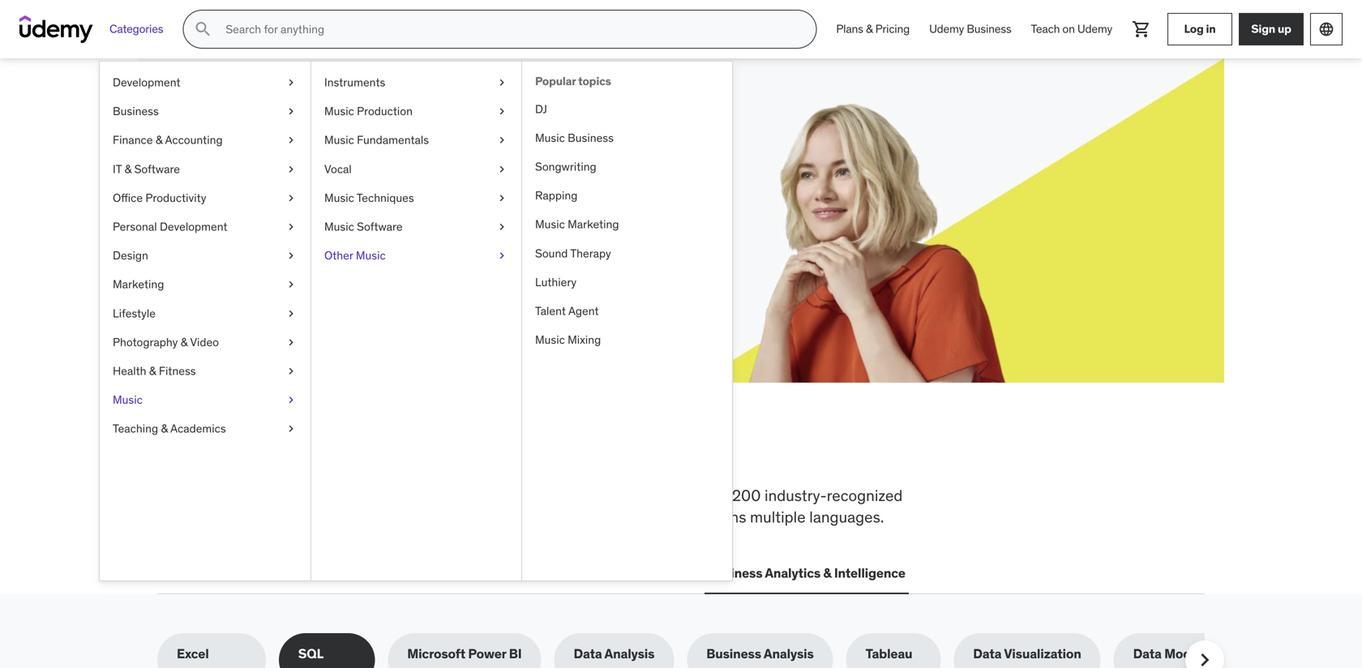 Task type: locate. For each thing, give the bounding box(es) containing it.
rounded
[[434, 507, 491, 527]]

in right log
[[1206, 22, 1216, 36]]

development inside button
[[191, 565, 272, 582]]

microsoft
[[407, 646, 465, 662]]

2 vertical spatial development
[[191, 565, 272, 582]]

industry-
[[765, 486, 827, 505]]

xsmall image for design
[[285, 248, 298, 264]]

power
[[468, 646, 506, 662]]

xsmall image inside the marketing link
[[285, 277, 298, 293]]

it for it certifications
[[291, 565, 302, 582]]

health & fitness link
[[100, 357, 311, 386]]

xsmall image inside vocal link
[[495, 161, 508, 177]]

dec
[[307, 187, 330, 204]]

music down music software
[[356, 248, 386, 263]]

& right health
[[149, 364, 156, 378]]

xsmall image inside photography & video link
[[285, 334, 298, 350]]

1 analysis from the left
[[605, 646, 655, 662]]

it & software
[[113, 162, 180, 176]]

data right "bi"
[[574, 646, 602, 662]]

0 horizontal spatial your
[[262, 169, 287, 186]]

skills up supports at bottom left
[[347, 486, 381, 505]]

1 vertical spatial for
[[676, 486, 695, 505]]

1 vertical spatial software
[[357, 219, 403, 234]]

for up and
[[676, 486, 695, 505]]

music inside music software link
[[324, 219, 354, 234]]

200
[[732, 486, 761, 505]]

xsmall image inside instruments link
[[495, 75, 508, 90]]

software up the office productivity at the left top of the page
[[134, 162, 180, 176]]

music marketing
[[535, 217, 619, 232]]

recognized
[[827, 486, 903, 505]]

spans
[[706, 507, 746, 527]]

xsmall image inside it & software link
[[285, 161, 298, 177]]

data for data visualization
[[973, 646, 1002, 662]]

music techniques
[[324, 190, 414, 205]]

log in link
[[1168, 13, 1233, 45]]

songwriting link
[[522, 152, 732, 181]]

xsmall image inside music software link
[[495, 219, 508, 235]]

music inside music fundamentals link
[[324, 133, 354, 147]]

sign
[[1251, 22, 1276, 36]]

xsmall image for music techniques
[[495, 190, 508, 206]]

data visualization
[[973, 646, 1082, 662]]

topic filters element
[[157, 633, 1241, 668]]

business analysis
[[707, 646, 814, 662]]

xsmall image inside music fundamentals link
[[495, 132, 508, 148]]

music for music software
[[324, 219, 354, 234]]

sound therapy link
[[522, 239, 732, 268]]

1 horizontal spatial for
[[676, 486, 695, 505]]

$12.99
[[216, 187, 255, 204]]

4 xsmall image from the top
[[285, 248, 298, 264]]

&
[[866, 22, 873, 36], [156, 133, 163, 147], [125, 162, 132, 176], [181, 335, 188, 349], [149, 364, 156, 378], [161, 421, 168, 436], [823, 565, 832, 582]]

music mixing
[[535, 333, 601, 347]]

business for business analytics & intelligence
[[708, 565, 763, 582]]

music marketing link
[[522, 210, 732, 239]]

music inside music business link
[[535, 130, 565, 145]]

data left modeling
[[1133, 646, 1162, 662]]

udemy right on
[[1078, 22, 1113, 36]]

languages.
[[810, 507, 884, 527]]

xsmall image left dec
[[285, 190, 298, 206]]

business for business analysis
[[707, 646, 761, 662]]

design link
[[100, 241, 311, 270]]

software down techniques
[[357, 219, 403, 234]]

workplace
[[273, 486, 343, 505]]

topics,
[[468, 486, 514, 505]]

software inside it & software link
[[134, 162, 180, 176]]

xsmall image inside the health & fitness link
[[285, 363, 298, 379]]

music inside music techniques link
[[324, 190, 354, 205]]

with
[[345, 169, 369, 186]]

for up potential
[[293, 129, 331, 163]]

& for video
[[181, 335, 188, 349]]

just
[[492, 169, 514, 186]]

software inside music software link
[[357, 219, 403, 234]]

1 vertical spatial skills
[[347, 486, 381, 505]]

0 horizontal spatial for
[[293, 129, 331, 163]]

xsmall image inside other music link
[[495, 248, 508, 264]]

udemy
[[929, 22, 964, 36], [1078, 22, 1113, 36]]

music down the instruments
[[324, 104, 354, 118]]

xsmall image inside lifestyle link
[[285, 306, 298, 321]]

& right analytics
[[823, 565, 832, 582]]

xsmall image inside music link
[[285, 392, 298, 408]]

data left science
[[493, 565, 522, 582]]

xsmall image inside music production link
[[495, 103, 508, 119]]

a
[[373, 169, 379, 186]]

music
[[324, 104, 354, 118], [535, 130, 565, 145], [324, 133, 354, 147], [324, 190, 354, 205], [535, 217, 565, 232], [324, 219, 354, 234], [356, 248, 386, 263], [535, 333, 565, 347], [113, 393, 143, 407]]

0 horizontal spatial software
[[134, 162, 180, 176]]

& up office
[[125, 162, 132, 176]]

xsmall image for music production
[[495, 103, 508, 119]]

it for it & software
[[113, 162, 122, 176]]

xsmall image inside development link
[[285, 75, 298, 90]]

2 analysis from the left
[[764, 646, 814, 662]]

music up vocal
[[324, 133, 354, 147]]

xsmall image inside music techniques link
[[495, 190, 508, 206]]

video
[[190, 335, 219, 349]]

skills up workplace
[[269, 432, 356, 474]]

development right web
[[191, 565, 272, 582]]

xsmall image for finance & accounting
[[285, 132, 298, 148]]

data
[[493, 565, 522, 582], [574, 646, 602, 662], [973, 646, 1002, 662], [1133, 646, 1162, 662]]

music down dj
[[535, 130, 565, 145]]

your up with
[[336, 129, 395, 163]]

finance
[[113, 133, 153, 147]]

0 horizontal spatial marketing
[[113, 277, 164, 292]]

in up including
[[511, 432, 542, 474]]

1 vertical spatial marketing
[[113, 277, 164, 292]]

0 horizontal spatial it
[[113, 162, 122, 176]]

at
[[478, 169, 489, 186]]

certifications,
[[157, 507, 251, 527]]

1 xsmall image from the top
[[285, 75, 298, 90]]

xsmall image left other
[[285, 248, 298, 264]]

music down with
[[324, 190, 354, 205]]

music inside music production link
[[324, 104, 354, 118]]

data inside button
[[493, 565, 522, 582]]

visualization
[[1004, 646, 1082, 662]]

xsmall image inside teaching & academics link
[[285, 421, 298, 437]]

it & software link
[[100, 155, 311, 184]]

development down office productivity link
[[160, 219, 228, 234]]

in inside log in link
[[1206, 22, 1216, 36]]

it
[[113, 162, 122, 176], [291, 565, 302, 582]]

data analysis
[[574, 646, 655, 662]]

development for web
[[191, 565, 272, 582]]

prep
[[584, 486, 616, 505]]

1 vertical spatial it
[[291, 565, 302, 582]]

& for fitness
[[149, 364, 156, 378]]

0 horizontal spatial analysis
[[605, 646, 655, 662]]

web development button
[[157, 554, 275, 593]]

all the skills you need in one place
[[157, 432, 697, 474]]

music business
[[535, 130, 614, 145]]

xsmall image for lifestyle
[[285, 306, 298, 321]]

music up sound
[[535, 217, 565, 232]]

photography & video link
[[100, 328, 311, 357]]

your up through
[[262, 169, 287, 186]]

software
[[134, 162, 180, 176], [357, 219, 403, 234]]

xsmall image inside personal development link
[[285, 219, 298, 235]]

business inside topic filters element
[[707, 646, 761, 662]]

xsmall image
[[495, 75, 508, 90], [285, 103, 298, 119], [495, 103, 508, 119], [285, 132, 298, 148], [495, 132, 508, 148], [285, 161, 298, 177], [495, 161, 508, 177], [495, 190, 508, 206], [495, 219, 508, 235], [495, 248, 508, 264], [285, 277, 298, 293], [285, 306, 298, 321], [285, 334, 298, 350], [285, 363, 298, 379], [285, 392, 298, 408], [285, 421, 298, 437]]

0 vertical spatial skills
[[269, 432, 356, 474]]

& right teaching
[[161, 421, 168, 436]]

xsmall image
[[285, 75, 298, 90], [285, 190, 298, 206], [285, 219, 298, 235], [285, 248, 298, 264]]

xsmall image inside design link
[[285, 248, 298, 264]]

data for data modeling
[[1133, 646, 1162, 662]]

expand
[[216, 169, 259, 186]]

music inside music link
[[113, 393, 143, 407]]

0 vertical spatial for
[[293, 129, 331, 163]]

music down talent
[[535, 333, 565, 347]]

& right finance
[[156, 133, 163, 147]]

0 vertical spatial it
[[113, 162, 122, 176]]

xsmall image for other music
[[495, 248, 508, 264]]

content
[[620, 486, 673, 505]]

your
[[336, 129, 395, 163], [262, 169, 287, 186]]

music for music production
[[324, 104, 354, 118]]

log
[[1184, 22, 1204, 36]]

data left the visualization
[[973, 646, 1002, 662]]

health
[[113, 364, 146, 378]]

design
[[113, 248, 148, 263]]

marketing link
[[100, 270, 311, 299]]

marketing up therapy
[[568, 217, 619, 232]]

2 xsmall image from the top
[[285, 190, 298, 206]]

categories button
[[100, 10, 173, 49]]

photography & video
[[113, 335, 219, 349]]

music fundamentals
[[324, 133, 429, 147]]

music inside music mixing 'link'
[[535, 333, 565, 347]]

1 horizontal spatial your
[[336, 129, 395, 163]]

1 vertical spatial in
[[511, 432, 542, 474]]

3 xsmall image from the top
[[285, 219, 298, 235]]

to
[[385, 486, 399, 505]]

music inside music marketing link
[[535, 217, 565, 232]]

xsmall image inside "finance & accounting" link
[[285, 132, 298, 148]]

professional
[[495, 507, 579, 527]]

it inside button
[[291, 565, 302, 582]]

15.
[[333, 187, 349, 204]]

development down categories dropdown button
[[113, 75, 180, 90]]

marketing up lifestyle
[[113, 277, 164, 292]]

personal development link
[[100, 212, 311, 241]]

production
[[357, 104, 413, 118]]

0 vertical spatial software
[[134, 162, 180, 176]]

pricing
[[875, 22, 910, 36]]

business
[[967, 22, 1012, 36], [113, 104, 159, 118], [568, 130, 614, 145], [708, 565, 763, 582], [707, 646, 761, 662]]

0 vertical spatial in
[[1206, 22, 1216, 36]]

1 horizontal spatial marketing
[[568, 217, 619, 232]]

music up other
[[324, 219, 354, 234]]

1 vertical spatial development
[[160, 219, 228, 234]]

xsmall image for instruments
[[495, 75, 508, 90]]

therapy
[[570, 246, 611, 261]]

xsmall image left the instruments
[[285, 75, 298, 90]]

it left the certifications
[[291, 565, 302, 582]]

business inside button
[[708, 565, 763, 582]]

& for software
[[125, 162, 132, 176]]

it up office
[[113, 162, 122, 176]]

data for data science
[[493, 565, 522, 582]]

skills
[[269, 432, 356, 474], [347, 486, 381, 505]]

1 horizontal spatial in
[[1206, 22, 1216, 36]]

fitness
[[159, 364, 196, 378]]

intelligence
[[834, 565, 906, 582]]

xsmall image inside office productivity link
[[285, 190, 298, 206]]

xsmall image for photography & video
[[285, 334, 298, 350]]

0 vertical spatial marketing
[[568, 217, 619, 232]]

music software
[[324, 219, 403, 234]]

other music element
[[521, 62, 732, 581]]

teach on udemy link
[[1021, 10, 1122, 49]]

marketing
[[568, 217, 619, 232], [113, 277, 164, 292]]

instruments link
[[311, 68, 521, 97]]

1 horizontal spatial software
[[357, 219, 403, 234]]

teach on udemy
[[1031, 22, 1113, 36]]

teaching
[[113, 421, 158, 436]]

analysis
[[605, 646, 655, 662], [764, 646, 814, 662]]

1 horizontal spatial analysis
[[764, 646, 814, 662]]

talent agent link
[[522, 297, 732, 326]]

covering
[[157, 486, 219, 505]]

udemy image
[[19, 15, 93, 43]]

1 horizontal spatial udemy
[[1078, 22, 1113, 36]]

web development
[[161, 565, 272, 582]]

need
[[426, 432, 504, 474]]

lifestyle
[[113, 306, 156, 321]]

1 horizontal spatial it
[[291, 565, 302, 582]]

& right plans
[[866, 22, 873, 36]]

music down health
[[113, 393, 143, 407]]

through
[[258, 187, 304, 204]]

music for music techniques
[[324, 190, 354, 205]]

music production link
[[311, 97, 521, 126]]

udemy right pricing
[[929, 22, 964, 36]]

xsmall image inside "business" link
[[285, 103, 298, 119]]

& left video
[[181, 335, 188, 349]]

0 horizontal spatial udemy
[[929, 22, 964, 36]]

log in
[[1184, 22, 1216, 36]]

& for accounting
[[156, 133, 163, 147]]

xsmall image down through
[[285, 219, 298, 235]]



Task type: vqa. For each thing, say whether or not it's contained in the screenshot.
rightmost FOR
yes



Task type: describe. For each thing, give the bounding box(es) containing it.
next image
[[1192, 647, 1218, 668]]

well-
[[400, 507, 434, 527]]

techniques
[[357, 190, 414, 205]]

catalog
[[281, 507, 331, 527]]

finance & accounting
[[113, 133, 223, 147]]

music for music marketing
[[535, 217, 565, 232]]

shopping cart with 0 items image
[[1132, 19, 1152, 39]]

certifications
[[305, 565, 387, 582]]

sound
[[535, 246, 568, 261]]

xsmall image for development
[[285, 75, 298, 90]]

analysis for business analysis
[[764, 646, 814, 662]]

xsmall image for music software
[[495, 219, 508, 235]]

supports
[[335, 507, 396, 527]]

xsmall image for teaching & academics
[[285, 421, 298, 437]]

lifestyle link
[[100, 299, 311, 328]]

for inside covering critical workplace skills to technical topics, including prep content for over 200 industry-recognized certifications, our catalog supports well-rounded professional development and spans multiple languages.
[[676, 486, 695, 505]]

Search for anything text field
[[222, 15, 797, 43]]

dj
[[535, 102, 547, 116]]

dj link
[[522, 95, 732, 124]]

xsmall image for it & software
[[285, 161, 298, 177]]

udemy business
[[929, 22, 1012, 36]]

categories
[[109, 22, 163, 36]]

topics
[[578, 74, 611, 88]]

microsoft power bi
[[407, 646, 522, 662]]

our
[[255, 507, 277, 527]]

data science
[[493, 565, 573, 582]]

& for pricing
[[866, 22, 873, 36]]

starting
[[428, 169, 475, 186]]

xsmall image for personal development
[[285, 219, 298, 235]]

music for music fundamentals
[[324, 133, 354, 147]]

0 vertical spatial your
[[336, 129, 395, 163]]

data modeling
[[1133, 646, 1221, 662]]

office
[[113, 190, 143, 205]]

place
[[612, 432, 697, 474]]

for inside the skills for your future expand your potential with a course. starting at just $12.99 through dec 15.
[[293, 129, 331, 163]]

covering critical workplace skills to technical topics, including prep content for over 200 industry-recognized certifications, our catalog supports well-rounded professional development and spans multiple languages.
[[157, 486, 903, 527]]

xsmall image for music fundamentals
[[495, 132, 508, 148]]

health & fitness
[[113, 364, 196, 378]]

music business link
[[522, 124, 732, 152]]

analysis for data analysis
[[605, 646, 655, 662]]

talent
[[535, 304, 566, 318]]

rapping
[[535, 188, 578, 203]]

xsmall image for office productivity
[[285, 190, 298, 206]]

plans & pricing link
[[827, 10, 920, 49]]

science
[[524, 565, 573, 582]]

sign up
[[1251, 22, 1292, 36]]

other music
[[324, 248, 386, 263]]

business for business
[[113, 104, 159, 118]]

1 udemy from the left
[[929, 22, 964, 36]]

music inside other music link
[[356, 248, 386, 263]]

skills for your future expand your potential with a course. starting at just $12.99 through dec 15.
[[216, 129, 514, 204]]

mixing
[[568, 333, 601, 347]]

potential
[[290, 169, 342, 186]]

bi
[[509, 646, 522, 662]]

development for personal
[[160, 219, 228, 234]]

0 horizontal spatial in
[[511, 432, 542, 474]]

critical
[[223, 486, 269, 505]]

course.
[[383, 169, 425, 186]]

0 vertical spatial development
[[113, 75, 180, 90]]

technical
[[402, 486, 465, 505]]

business analytics & intelligence
[[708, 565, 906, 582]]

leadership button
[[403, 554, 477, 593]]

business link
[[100, 97, 311, 126]]

accounting
[[165, 133, 223, 147]]

agent
[[568, 304, 599, 318]]

music mixing link
[[522, 326, 732, 354]]

business inside the other music element
[[568, 130, 614, 145]]

skills inside covering critical workplace skills to technical topics, including prep content for over 200 industry-recognized certifications, our catalog supports well-rounded professional development and spans multiple languages.
[[347, 486, 381, 505]]

data for data analysis
[[574, 646, 602, 662]]

marketing inside the other music element
[[568, 217, 619, 232]]

xsmall image for health & fitness
[[285, 363, 298, 379]]

music production
[[324, 104, 413, 118]]

analytics
[[765, 565, 821, 582]]

xsmall image for marketing
[[285, 277, 298, 293]]

development
[[583, 507, 673, 527]]

luthiery link
[[522, 268, 732, 297]]

music software link
[[311, 212, 521, 241]]

the
[[211, 432, 263, 474]]

music link
[[100, 386, 311, 414]]

xsmall image for music
[[285, 392, 298, 408]]

songwriting
[[535, 159, 597, 174]]

it certifications button
[[288, 554, 390, 593]]

music fundamentals link
[[311, 126, 521, 155]]

& inside button
[[823, 565, 832, 582]]

& for academics
[[161, 421, 168, 436]]

office productivity
[[113, 190, 206, 205]]

tableau
[[866, 646, 913, 662]]

teach
[[1031, 22, 1060, 36]]

xsmall image for vocal
[[495, 161, 508, 177]]

all
[[157, 432, 205, 474]]

music for music business
[[535, 130, 565, 145]]

plans
[[836, 22, 863, 36]]

on
[[1063, 22, 1075, 36]]

business analytics & intelligence button
[[705, 554, 909, 593]]

future
[[399, 129, 479, 163]]

including
[[518, 486, 581, 505]]

over
[[699, 486, 729, 505]]

1 vertical spatial your
[[262, 169, 287, 186]]

popular
[[535, 74, 576, 88]]

2 udemy from the left
[[1078, 22, 1113, 36]]

photography
[[113, 335, 178, 349]]

teaching & academics
[[113, 421, 226, 436]]

xsmall image for business
[[285, 103, 298, 119]]

submit search image
[[193, 19, 213, 39]]

choose a language image
[[1319, 21, 1335, 37]]

music for music mixing
[[535, 333, 565, 347]]



